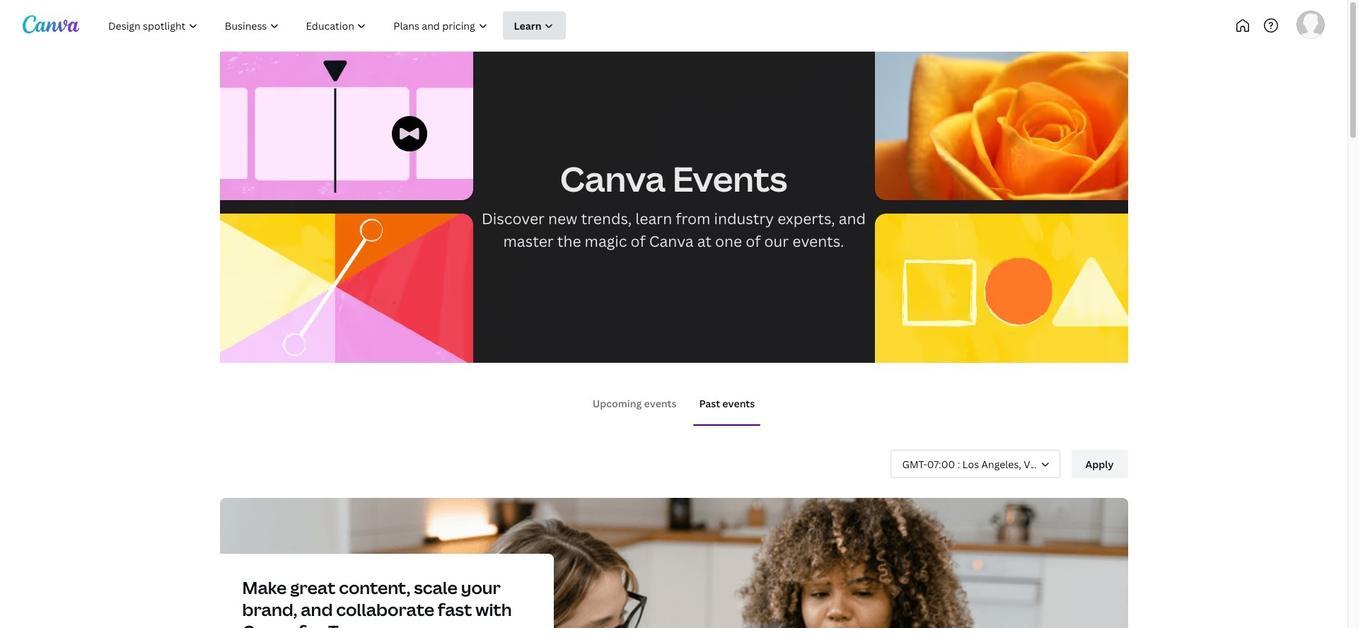 Task type: vqa. For each thing, say whether or not it's contained in the screenshot.
"Top Level Navigation" element
yes



Task type: describe. For each thing, give the bounding box(es) containing it.
top level navigation element
[[96, 11, 614, 40]]



